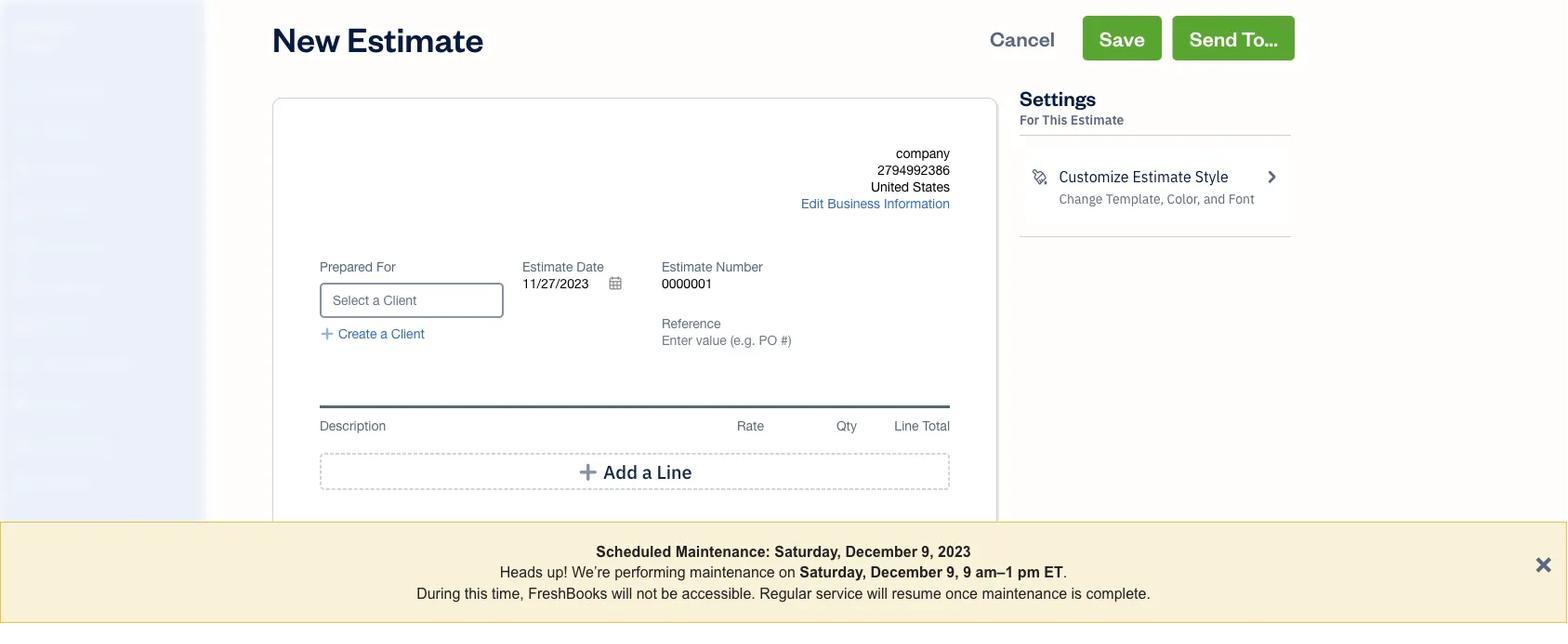 Task type: vqa. For each thing, say whether or not it's contained in the screenshot.
will to the left
yes



Task type: describe. For each thing, give the bounding box(es) containing it.
during
[[417, 585, 461, 601]]

style
[[1196, 167, 1229, 186]]

freshbooks
[[528, 585, 608, 601]]

money image
[[12, 395, 34, 414]]

add a line button
[[320, 453, 950, 490]]

new estimate
[[272, 16, 484, 60]]

2023
[[938, 543, 971, 560]]

plus image
[[578, 462, 599, 481]]

united
[[871, 179, 910, 194]]

create
[[338, 326, 377, 341]]

main element
[[0, 0, 251, 623]]

send
[[1190, 25, 1238, 51]]

settings for this estimate
[[1020, 84, 1125, 128]]

0 vertical spatial saturday,
[[775, 543, 842, 560]]

for for prepared
[[377, 259, 396, 274]]

scheduled
[[596, 543, 672, 560]]

team members
[[14, 558, 95, 574]]

client image
[[12, 122, 34, 140]]

prepared for
[[320, 259, 396, 274]]

total for estimate
[[758, 597, 786, 612]]

owner
[[15, 37, 52, 52]]

cancel
[[990, 25, 1055, 51]]

estimate image
[[12, 161, 34, 179]]

regular
[[760, 585, 812, 601]]

estimate date
[[523, 259, 604, 274]]

apps
[[14, 524, 42, 539]]

be
[[661, 585, 678, 601]]

template,
[[1106, 190, 1164, 207]]

team members link
[[5, 550, 199, 583]]

complete.
[[1087, 585, 1151, 601]]

pm
[[1018, 564, 1040, 581]]

(
[[790, 597, 793, 612]]

× dialog
[[0, 522, 1568, 623]]

estimate total ( usd )
[[704, 597, 823, 612]]

1 0.00 from the top
[[925, 523, 950, 538]]

1 horizontal spatial 9,
[[947, 564, 959, 581]]

paintbrush image
[[1031, 166, 1048, 188]]

edit business information button
[[802, 195, 950, 212]]

2794992386
[[878, 162, 950, 178]]

expense image
[[12, 278, 34, 297]]

company 2794992386 united states edit business information
[[802, 146, 950, 211]]

invoice image
[[12, 200, 34, 219]]

$0.00
[[918, 597, 950, 612]]

line inside button
[[657, 459, 692, 484]]

settings
[[1020, 84, 1097, 111]]

1 vertical spatial saturday,
[[800, 564, 867, 581]]

team
[[14, 558, 43, 574]]

et
[[1045, 564, 1064, 581]]

prepared
[[320, 259, 373, 274]]

0 vertical spatial 9,
[[922, 543, 934, 560]]

qty
[[837, 418, 857, 433]]

customize
[[1060, 167, 1129, 186]]

members
[[46, 558, 95, 574]]

company for company owner
[[15, 17, 73, 35]]

font
[[1229, 190, 1255, 207]]

business
[[828, 196, 881, 211]]

information
[[884, 196, 950, 211]]

cancel button
[[974, 16, 1072, 60]]

send to...
[[1190, 25, 1279, 51]]

heads
[[500, 564, 543, 581]]

project image
[[12, 317, 34, 336]]

timer image
[[12, 356, 34, 375]]

Enter an Estimate # text field
[[662, 276, 713, 292]]

2 will from the left
[[867, 585, 888, 601]]

add
[[604, 459, 638, 484]]

color,
[[1168, 190, 1201, 207]]

change template, color, and font
[[1060, 190, 1255, 207]]

save button
[[1083, 16, 1162, 60]]

customize estimate style
[[1060, 167, 1229, 186]]

accessible.
[[682, 585, 756, 601]]

tax
[[804, 560, 823, 576]]

apps link
[[5, 516, 199, 549]]

plus image
[[320, 325, 335, 342]]

Client text field
[[322, 285, 502, 316]]

not
[[637, 585, 657, 601]]

once
[[946, 585, 978, 601]]

performing
[[615, 564, 686, 581]]

is
[[1072, 585, 1082, 601]]



Task type: locate. For each thing, give the bounding box(es) containing it.
1 vertical spatial 0.00
[[925, 560, 950, 576]]

estimate
[[347, 16, 484, 60], [1071, 111, 1125, 128], [1133, 167, 1192, 186], [523, 259, 573, 274], [662, 259, 713, 274], [704, 597, 755, 612]]

a left client
[[381, 326, 388, 341]]

resume
[[892, 585, 942, 601]]

time,
[[492, 585, 524, 601]]

scheduled maintenance: saturday, december 9, 2023 heads up! we're performing maintenance on saturday, december 9, 9 am–1 pm et . during this time, freshbooks will not be accessible. regular service will resume once maintenance is complete.
[[417, 543, 1151, 601]]

report image
[[12, 473, 34, 492]]

company for company 2794992386 united states edit business information
[[896, 146, 950, 161]]

1 horizontal spatial maintenance
[[982, 585, 1068, 601]]

subtotal
[[774, 523, 823, 538]]

)
[[820, 597, 823, 612]]

9, left 9
[[947, 564, 959, 581]]

estimate number
[[662, 259, 763, 274]]

1 vertical spatial line
[[657, 459, 692, 484]]

will
[[612, 585, 633, 601], [867, 585, 888, 601]]

1 vertical spatial a
[[642, 459, 652, 484]]

1 vertical spatial december
[[871, 564, 943, 581]]

total
[[923, 418, 950, 433], [758, 597, 786, 612]]

Reference Number text field
[[662, 332, 793, 348]]

maintenance down pm
[[982, 585, 1068, 601]]

company owner
[[15, 17, 73, 52]]

for
[[1020, 111, 1040, 128], [377, 259, 396, 274]]

saturday,
[[775, 543, 842, 560], [800, 564, 867, 581]]

for left this
[[1020, 111, 1040, 128]]

company
[[15, 17, 73, 35], [896, 146, 950, 161]]

this
[[1043, 111, 1068, 128]]

.
[[1064, 564, 1068, 581]]

0 vertical spatial total
[[923, 418, 950, 433]]

line
[[895, 418, 919, 433], [657, 459, 692, 484]]

maintenance:
[[676, 543, 771, 560]]

0 vertical spatial a
[[381, 326, 388, 341]]

rate
[[737, 418, 764, 433]]

9
[[964, 564, 972, 581]]

reference
[[662, 316, 721, 331]]

company up owner on the left top of page
[[15, 17, 73, 35]]

date
[[577, 259, 604, 274]]

will left not
[[612, 585, 633, 601]]

1 vertical spatial company
[[896, 146, 950, 161]]

saturday, up tax
[[775, 543, 842, 560]]

9, left 2023
[[922, 543, 934, 560]]

0 vertical spatial 0.00
[[925, 523, 950, 538]]

payment image
[[12, 239, 34, 258]]

1 vertical spatial 9,
[[947, 564, 959, 581]]

0 horizontal spatial total
[[758, 597, 786, 612]]

this
[[465, 585, 488, 601]]

and
[[1204, 190, 1226, 207]]

1 horizontal spatial will
[[867, 585, 888, 601]]

total left (
[[758, 597, 786, 612]]

client
[[391, 326, 425, 341]]

send to... button
[[1173, 16, 1295, 60]]

0 horizontal spatial a
[[381, 326, 388, 341]]

create a client
[[338, 326, 425, 341]]

service
[[816, 585, 863, 601]]

line right add
[[657, 459, 692, 484]]

0.00
[[925, 523, 950, 538], [925, 560, 950, 576]]

1 vertical spatial total
[[758, 597, 786, 612]]

Estimate date in MM/DD/YYYY format text field
[[523, 276, 634, 292]]

0 vertical spatial december
[[846, 543, 918, 560]]

for inside "settings for this estimate"
[[1020, 111, 1040, 128]]

total right qty
[[923, 418, 950, 433]]

a inside button
[[642, 459, 652, 484]]

1 will from the left
[[612, 585, 633, 601]]

0 horizontal spatial company
[[15, 17, 73, 35]]

number
[[716, 259, 763, 274]]

× button
[[1536, 545, 1553, 580]]

0 horizontal spatial maintenance
[[690, 564, 775, 581]]

for right prepared
[[377, 259, 396, 274]]

save
[[1100, 25, 1146, 51]]

a inside button
[[381, 326, 388, 341]]

maintenance down maintenance:
[[690, 564, 775, 581]]

we're
[[572, 564, 611, 581]]

0 horizontal spatial will
[[612, 585, 633, 601]]

up!
[[547, 564, 568, 581]]

0 horizontal spatial for
[[377, 259, 396, 274]]

1 horizontal spatial for
[[1020, 111, 1040, 128]]

december
[[846, 543, 918, 560], [871, 564, 943, 581]]

1 horizontal spatial a
[[642, 459, 652, 484]]

chevronright image
[[1263, 166, 1280, 188]]

0 vertical spatial line
[[895, 418, 919, 433]]

add a line
[[604, 459, 692, 484]]

0 vertical spatial for
[[1020, 111, 1040, 128]]

edit
[[802, 196, 824, 211]]

a for create
[[381, 326, 388, 341]]

1 vertical spatial maintenance
[[982, 585, 1068, 601]]

will right service
[[867, 585, 888, 601]]

create a client button
[[320, 325, 425, 342]]

chart image
[[12, 434, 34, 453]]

0.00 up 2023
[[925, 523, 950, 538]]

change
[[1060, 190, 1103, 207]]

2 0.00 from the top
[[925, 560, 950, 576]]

0 horizontal spatial line
[[657, 459, 692, 484]]

on
[[779, 564, 796, 581]]

0 vertical spatial maintenance
[[690, 564, 775, 581]]

9,
[[922, 543, 934, 560], [947, 564, 959, 581]]

to...
[[1242, 25, 1279, 51]]

1 horizontal spatial line
[[895, 418, 919, 433]]

0.00 down 2023
[[925, 560, 950, 576]]

1 horizontal spatial total
[[923, 418, 950, 433]]

a
[[381, 326, 388, 341], [642, 459, 652, 484]]

usd
[[793, 597, 820, 612]]

×
[[1536, 545, 1553, 580]]

line total
[[895, 418, 950, 433]]

a right add
[[642, 459, 652, 484]]

company inside company 2794992386 united states edit business information
[[896, 146, 950, 161]]

estimate inside "settings for this estimate"
[[1071, 111, 1125, 128]]

description
[[320, 418, 386, 433]]

0 horizontal spatial 9,
[[922, 543, 934, 560]]

total for line
[[923, 418, 950, 433]]

new
[[272, 16, 340, 60]]

a for add
[[642, 459, 652, 484]]

saturday, up service
[[800, 564, 867, 581]]

am–1
[[976, 564, 1014, 581]]

0 vertical spatial company
[[15, 17, 73, 35]]

maintenance
[[690, 564, 775, 581], [982, 585, 1068, 601]]

company up '2794992386' on the right of page
[[896, 146, 950, 161]]

1 vertical spatial for
[[377, 259, 396, 274]]

company inside main element
[[15, 17, 73, 35]]

1 horizontal spatial company
[[896, 146, 950, 161]]

for for settings
[[1020, 111, 1040, 128]]

line right qty
[[895, 418, 919, 433]]

dashboard image
[[12, 83, 34, 101]]

states
[[913, 179, 950, 194]]



